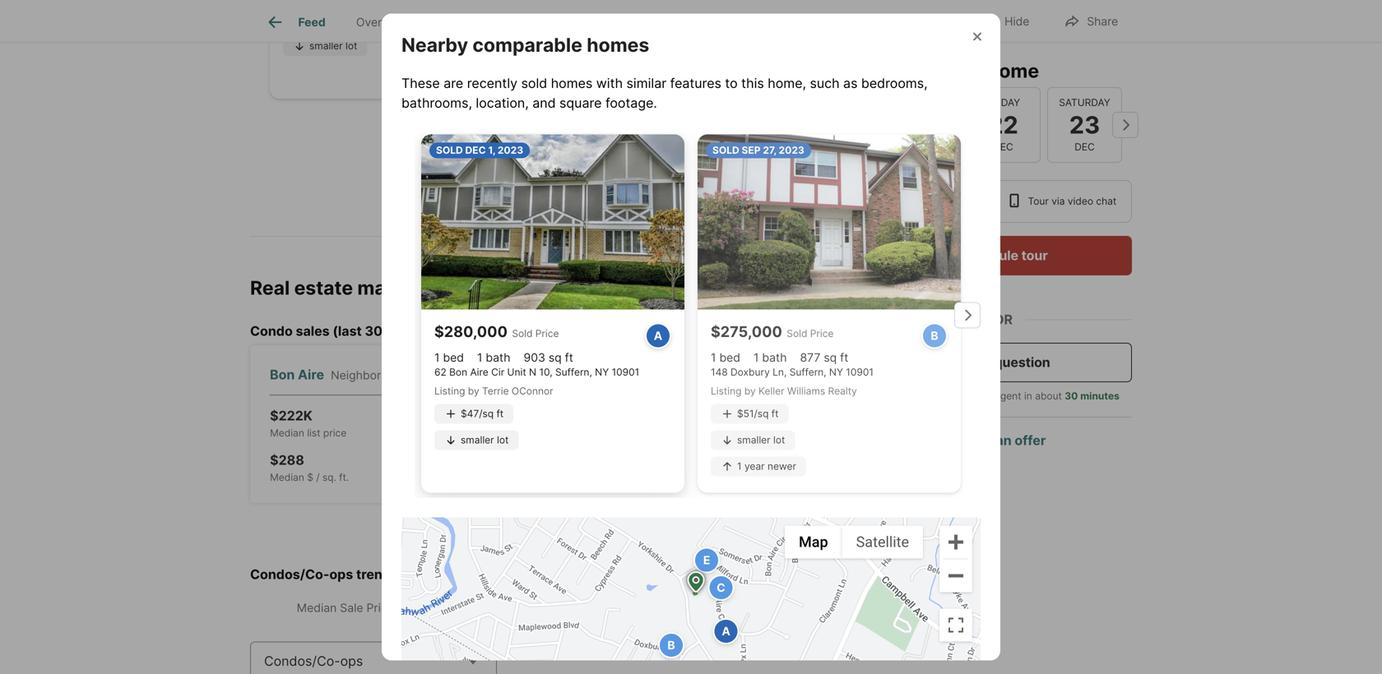 Task type: locate. For each thing, give the bounding box(es) containing it.
0 horizontal spatial list
[[307, 427, 321, 439]]

2 sold price from the left
[[787, 328, 834, 340]]

1 vertical spatial ops
[[340, 654, 363, 670]]

$
[[307, 472, 313, 484]]

30 right about
[[1065, 390, 1078, 402]]

condos/co- up median sale price
[[250, 567, 329, 583]]

photo of 62 bon aire cir unit n 10, suffern, ny 10901 image
[[421, 134, 685, 310]]

1 10901 from the left
[[612, 367, 639, 379]]

bath for $275,000
[[762, 351, 787, 365]]

$51/sq
[[596, 14, 627, 26], [737, 408, 769, 420]]

2 by from the left
[[744, 386, 756, 398]]

newer
[[626, 66, 655, 78], [768, 461, 796, 473]]

suffern, inside 62 bon aire cir unit n 10, suffern, ny 10901 listing by terrie oconnor
[[555, 367, 592, 379]]

share button
[[1050, 4, 1132, 37]]

0 horizontal spatial bath
[[486, 351, 511, 365]]

location,
[[476, 95, 529, 111]]

median for 100.6%
[[410, 472, 444, 484]]

an
[[996, 433, 1012, 449]]

satellite button
[[842, 526, 923, 559]]

1 ny from the left
[[595, 367, 609, 379]]

10901 inside 148 doxbury ln, suffern, ny 10901 listing by keller williams realty
[[846, 367, 874, 379]]

sold up 903
[[512, 328, 533, 340]]

1 sold price from the left
[[512, 328, 559, 340]]

on inside tab
[[733, 601, 747, 615]]

sq up 10,
[[549, 351, 562, 365]]

median for $222k
[[270, 427, 304, 439]]

1 vertical spatial a
[[722, 625, 731, 639]]

0 horizontal spatial this
[[741, 75, 764, 91]]

menu bar containing map
[[785, 526, 923, 559]]

list box
[[875, 180, 1132, 223]]

0 horizontal spatial $47/sq ft
[[309, 14, 352, 26]]

condo
[[250, 323, 293, 339]]

median down $222k
[[270, 427, 304, 439]]

tour
[[909, 195, 931, 207], [1028, 195, 1049, 207]]

overview tab
[[341, 2, 423, 42]]

1 bed
[[434, 351, 464, 365], [711, 351, 741, 365]]

0 horizontal spatial bed
[[443, 351, 464, 365]]

2 tab list from the top
[[250, 585, 849, 632]]

tour inside button
[[1022, 248, 1048, 264]]

1 tour from the left
[[909, 195, 931, 207]]

slide 1 dot image
[[531, 521, 536, 526]]

1 sold from the left
[[436, 144, 463, 156]]

1 horizontal spatial by
[[744, 386, 756, 398]]

to
[[725, 75, 738, 91]]

1 vertical spatial newer
[[768, 461, 796, 473]]

bath up the ln,
[[762, 351, 787, 365]]

suffern, right 10,
[[555, 367, 592, 379]]

comparables
[[501, 142, 584, 158]]

median down "$288"
[[270, 472, 304, 484]]

0 vertical spatial unit
[[694, 277, 732, 300]]

0 horizontal spatial 1 year newer
[[596, 66, 655, 78]]

schedule tour
[[959, 248, 1048, 264]]

on
[[587, 142, 603, 158], [472, 427, 483, 439], [733, 601, 747, 615]]

ny inside 148 doxbury ln, suffern, ny 10901 listing by keller williams realty
[[829, 367, 843, 379]]

homes up with
[[587, 33, 649, 56]]

0 vertical spatial a
[[984, 355, 991, 371]]

1 year newer up footage.
[[596, 66, 655, 78]]

1 horizontal spatial in
[[933, 195, 942, 207]]

sq for $275,000
[[824, 351, 837, 365]]

0 horizontal spatial year
[[603, 66, 623, 78]]

market
[[750, 601, 789, 615]]

overview
[[356, 15, 408, 29]]

tab up with
[[540, 2, 665, 42]]

homes inside these are recently sold homes with similar features to this home, such as bedrooms, bathrooms, location, and square footage.
[[551, 75, 593, 91]]

1
[[596, 66, 600, 78], [434, 351, 440, 365], [477, 351, 483, 365], [711, 351, 716, 365], [754, 351, 759, 365], [737, 461, 742, 473]]

$47/sq ft up mkt.
[[461, 408, 504, 420]]

on for median days on market
[[733, 601, 747, 615]]

newer up footage.
[[626, 66, 655, 78]]

1 horizontal spatial 30
[[1065, 390, 1078, 402]]

1 horizontal spatial a
[[984, 355, 991, 371]]

30 right (last at the left of the page
[[365, 323, 383, 339]]

2023 for $280,000
[[498, 144, 523, 156]]

0 horizontal spatial tour
[[905, 59, 943, 82]]

this left home at top
[[948, 59, 983, 82]]

dec down 22
[[993, 141, 1014, 153]]

dec inside saturday 23 dec
[[1075, 141, 1095, 153]]

1 horizontal spatial year
[[745, 461, 765, 473]]

on right days
[[733, 601, 747, 615]]

0 horizontal spatial by
[[468, 386, 479, 398]]

unit right dr on the left top of page
[[694, 277, 732, 300]]

1 1 bed from the left
[[434, 351, 464, 365]]

2 ny from the left
[[829, 367, 843, 379]]

2 2023 from the left
[[779, 144, 805, 156]]

0 horizontal spatial $51/sq ft
[[596, 14, 637, 26]]

1 vertical spatial homes
[[551, 75, 593, 91]]

1 vertical spatial on
[[472, 427, 483, 439]]

price up 877 sq ft
[[810, 328, 834, 340]]

a right ask at the right bottom of the page
[[984, 355, 991, 371]]

1 horizontal spatial sold
[[713, 144, 740, 156]]

0 horizontal spatial price
[[367, 601, 394, 615]]

year down keller
[[745, 461, 765, 473]]

price
[[535, 328, 559, 340], [810, 328, 834, 340], [367, 601, 394, 615]]

sold left dec
[[436, 144, 463, 156]]

next image
[[1112, 112, 1139, 138], [954, 302, 981, 329]]

dr
[[668, 277, 690, 300]]

1 horizontal spatial suffern,
[[790, 367, 827, 379]]

smaller lot down feed
[[309, 40, 357, 52]]

1 tab from the left
[[423, 2, 540, 42]]

0 vertical spatial homes
[[587, 33, 649, 56]]

tab
[[423, 2, 540, 42], [540, 2, 665, 42], [665, 2, 739, 42], [739, 2, 810, 42]]

0 horizontal spatial on
[[472, 427, 483, 439]]

in right the trends
[[401, 567, 413, 583]]

or
[[994, 312, 1013, 328]]

0 vertical spatial on
[[587, 142, 603, 158]]

1 tab list from the top
[[250, 0, 823, 42]]

10901 right 10,
[[612, 367, 639, 379]]

0 horizontal spatial dec
[[912, 141, 932, 153]]

4 tab from the left
[[739, 2, 810, 42]]

ask
[[956, 355, 981, 371]]

2 horizontal spatial price
[[810, 328, 834, 340]]

tour right schedule
[[1022, 248, 1048, 264]]

0 vertical spatial $51/sq ft
[[596, 14, 637, 26]]

1 horizontal spatial next image
[[1112, 112, 1139, 138]]

sales
[[296, 323, 330, 339]]

are
[[444, 75, 463, 91]]

1 horizontal spatial price
[[535, 328, 559, 340]]

tab up recently
[[423, 2, 540, 42]]

$51/sq up with
[[596, 14, 627, 26]]

square
[[560, 95, 602, 111]]

1 by from the left
[[468, 386, 479, 398]]

realty
[[828, 386, 857, 398]]

dec inside 21 dec
[[912, 141, 932, 153]]

b down cancel
[[931, 329, 939, 343]]

a
[[984, 355, 991, 371], [962, 390, 968, 402]]

real estate market insights for 104 yorkshire dr unit z6
[[250, 277, 762, 300]]

bath up cir at the left bottom of page
[[486, 351, 511, 365]]

1 vertical spatial $51/sq
[[737, 408, 769, 420]]

21 dec
[[909, 110, 935, 153]]

0 horizontal spatial sold
[[436, 144, 463, 156]]

menu bar
[[785, 526, 923, 559]]

1 horizontal spatial $51/sq ft
[[737, 408, 779, 420]]

0 horizontal spatial listing
[[434, 386, 465, 398]]

0 horizontal spatial 2023
[[498, 144, 523, 156]]

median days on market tab
[[614, 588, 833, 629]]

smaller up with
[[596, 40, 629, 52]]

1 horizontal spatial tour
[[1028, 195, 1049, 207]]

0 vertical spatial year
[[603, 66, 623, 78]]

0 vertical spatial newer
[[626, 66, 655, 78]]

bon right 62
[[449, 367, 467, 379]]

$51/sq ft up with
[[596, 14, 637, 26]]

2 vertical spatial on
[[733, 601, 747, 615]]

0 horizontal spatial $47/sq
[[309, 14, 342, 26]]

0 horizontal spatial tour
[[909, 195, 931, 207]]

1 1 bath from the left
[[477, 351, 511, 365]]

0 horizontal spatial suffern,
[[555, 367, 592, 379]]

bon up $222k
[[270, 367, 295, 383]]

1 horizontal spatial 1 year newer
[[737, 461, 796, 473]]

0 horizontal spatial b
[[668, 639, 675, 653]]

ft
[[345, 14, 352, 26], [630, 14, 637, 26], [565, 351, 573, 365], [840, 351, 849, 365], [497, 408, 504, 420], [772, 408, 779, 420]]

1 year newer
[[596, 66, 655, 78], [737, 461, 796, 473]]

ops down sale at the left of page
[[340, 654, 363, 670]]

1 bath up cir at the left bottom of page
[[477, 351, 511, 365]]

listing down 62
[[434, 386, 465, 398]]

1 vertical spatial list
[[484, 472, 498, 484]]

# of homes sold
[[481, 601, 571, 615]]

a down yorkshire
[[654, 329, 663, 343]]

bath
[[486, 351, 511, 365], [762, 351, 787, 365]]

1 bath from the left
[[486, 351, 511, 365]]

ft up similar
[[630, 14, 637, 26]]

smaller lot up "to-"
[[461, 435, 509, 447]]

lot down overview in the top left of the page
[[346, 40, 357, 52]]

tour for tour in person
[[909, 195, 931, 207]]

1 horizontal spatial sq
[[824, 351, 837, 365]]

about
[[1035, 390, 1062, 402]]

as
[[843, 75, 858, 91]]

2 10901 from the left
[[846, 367, 874, 379]]

2023 right 1,
[[498, 144, 523, 156]]

1 bed from the left
[[443, 351, 464, 365]]

image image
[[701, 345, 849, 503]]

median
[[270, 427, 304, 439], [410, 427, 444, 439], [270, 472, 304, 484], [410, 472, 444, 484], [297, 601, 337, 615], [658, 601, 699, 615]]

a for a
[[654, 329, 663, 343]]

smaller down keller
[[737, 435, 771, 447]]

list inside 100.6% median sale-to-list
[[484, 472, 498, 484]]

smaller down feed
[[309, 40, 343, 52]]

1 horizontal spatial 1 bath
[[754, 351, 787, 365]]

27,
[[763, 144, 777, 156]]

$51/sq ft
[[596, 14, 637, 26], [737, 408, 779, 420]]

1 horizontal spatial bed
[[719, 351, 741, 365]]

0 horizontal spatial next image
[[954, 302, 981, 329]]

2 horizontal spatial in
[[1024, 390, 1032, 402]]

2 dec from the left
[[993, 141, 1014, 153]]

median inside $222k median list price
[[270, 427, 304, 439]]

1 horizontal spatial tour
[[1022, 248, 1048, 264]]

None button
[[885, 86, 959, 164], [966, 87, 1041, 163], [1047, 87, 1122, 163], [885, 86, 959, 164], [966, 87, 1041, 163], [1047, 87, 1122, 163]]

1 horizontal spatial 1 bed
[[711, 351, 741, 365]]

tour right the go
[[905, 59, 943, 82]]

sq
[[549, 351, 562, 365], [824, 351, 837, 365]]

877 sq ft
[[800, 351, 849, 365]]

next image right saturday 23 dec
[[1112, 112, 1139, 138]]

$51/sq inside nearby comparable homes dialog
[[737, 408, 769, 420]]

nearby comparable homes
[[402, 33, 649, 56]]

this right to on the top of the page
[[741, 75, 764, 91]]

0 horizontal spatial $51/sq
[[596, 14, 627, 26]]

877
[[800, 351, 821, 365]]

0 vertical spatial tour
[[905, 59, 943, 82]]

1 vertical spatial $51/sq ft
[[737, 408, 779, 420]]

go
[[875, 59, 901, 82]]

homes up 'square'
[[551, 75, 593, 91]]

list inside $222k median list price
[[307, 427, 321, 439]]

unit left the n
[[507, 367, 526, 379]]

list box containing tour in person
[[875, 180, 1132, 223]]

a right from on the bottom of page
[[962, 390, 968, 402]]

10901 up realty
[[846, 367, 874, 379]]

tab list
[[250, 0, 823, 42], [250, 585, 849, 632]]

2 sq from the left
[[824, 351, 837, 365]]

0 horizontal spatial sold
[[512, 328, 533, 340]]

start an offer
[[961, 433, 1046, 449]]

chat
[[1096, 195, 1117, 207]]

dec down 23
[[1075, 141, 1095, 153]]

tour for schedule
[[1022, 248, 1048, 264]]

2 horizontal spatial sold
[[787, 328, 808, 340]]

schedule
[[959, 248, 1019, 264]]

these
[[402, 75, 440, 91]]

condos/co- down median sale price tab
[[264, 654, 340, 670]]

next image down anytime
[[954, 302, 981, 329]]

for
[[506, 277, 532, 300]]

1 2023 from the left
[[498, 144, 523, 156]]

tour left the person
[[909, 195, 931, 207]]

this inside these are recently sold homes with similar features to this home, such as bedrooms, bathrooms, location, and square footage.
[[741, 75, 764, 91]]

1 vertical spatial b
[[668, 639, 675, 653]]

menu bar inside nearby comparable homes dialog
[[785, 526, 923, 559]]

1 bath up the ln,
[[754, 351, 787, 365]]

0 horizontal spatial 30
[[365, 323, 383, 339]]

0 horizontal spatial 10901
[[612, 367, 639, 379]]

in inside option
[[933, 195, 942, 207]]

suffern,
[[555, 367, 592, 379], [790, 367, 827, 379]]

sale
[[340, 601, 363, 615]]

1 dec from the left
[[912, 141, 932, 153]]

1 listing from the left
[[434, 386, 465, 398]]

1 vertical spatial tab list
[[250, 585, 849, 632]]

2 listing from the left
[[711, 386, 742, 398]]

1 vertical spatial unit
[[507, 367, 526, 379]]

list left price
[[307, 427, 321, 439]]

1 suffern, from the left
[[555, 367, 592, 379]]

tour left via
[[1028, 195, 1049, 207]]

2 sold from the left
[[713, 144, 740, 156]]

22
[[988, 110, 1018, 139]]

1 bed up 62
[[434, 351, 464, 365]]

10901 inside 62 bon aire cir unit n 10, suffern, ny 10901 listing by terrie oconnor
[[612, 367, 639, 379]]

median down 100.6%
[[410, 472, 444, 484]]

ft left overview in the top left of the page
[[345, 14, 352, 26]]

price
[[323, 427, 347, 439]]

2 bed from the left
[[719, 351, 741, 365]]

0 horizontal spatial a
[[962, 390, 968, 402]]

median sale price tab
[[253, 588, 437, 629]]

0 vertical spatial 30
[[365, 323, 383, 339]]

offer
[[1015, 433, 1046, 449]]

a
[[654, 329, 663, 343], [722, 625, 731, 639]]

minutes
[[1081, 390, 1120, 402]]

suffern, down '877'
[[790, 367, 827, 379]]

tab list containing median sale price
[[250, 585, 849, 632]]

price for $280,000
[[535, 328, 559, 340]]

ny right 10,
[[595, 367, 609, 379]]

1 horizontal spatial newer
[[768, 461, 796, 473]]

aire left cir at the left bottom of page
[[470, 367, 489, 379]]

bon inside carousel group
[[270, 367, 295, 383]]

aire down sales
[[298, 367, 324, 383]]

1 year newer down keller
[[737, 461, 796, 473]]

0 vertical spatial 1 year newer
[[596, 66, 655, 78]]

dec down 21
[[912, 141, 932, 153]]

condos/co-ops trends in bon aire
[[250, 567, 471, 583]]

2 tour from the left
[[1028, 195, 1049, 207]]

62 bon aire cir unit n 10, suffern, ny 10901 listing by terrie oconnor
[[434, 367, 639, 398]]

2 horizontal spatial bon
[[449, 367, 467, 379]]

$288
[[270, 452, 304, 468]]

1 vertical spatial $47/sq ft
[[461, 408, 504, 420]]

1 sq from the left
[[549, 351, 562, 365]]

saturday
[[1059, 96, 1111, 108]]

1 vertical spatial in
[[1024, 390, 1032, 402]]

ops for condos/co-ops
[[340, 654, 363, 670]]

median down 19
[[410, 427, 444, 439]]

1 horizontal spatial $51/sq
[[737, 408, 769, 420]]

in
[[933, 195, 942, 207], [1024, 390, 1032, 402], [401, 567, 413, 583]]

0 horizontal spatial 1 bed
[[434, 351, 464, 365]]

$51/sq ft down keller
[[737, 408, 779, 420]]

sold price up '877'
[[787, 328, 834, 340]]

condos/co-ops
[[264, 654, 363, 670]]

a inside a b
[[722, 625, 731, 639]]

2 1 bath from the left
[[754, 351, 787, 365]]

by
[[468, 386, 479, 398], [744, 386, 756, 398]]

median up a b
[[658, 601, 699, 615]]

tour in person
[[909, 195, 978, 207]]

2 suffern, from the left
[[790, 367, 827, 379]]

bon right the trends
[[416, 567, 441, 583]]

2 tab from the left
[[540, 2, 665, 42]]

100.6% median sale-to-list
[[410, 452, 498, 484]]

bon
[[449, 367, 467, 379], [270, 367, 295, 383], [416, 567, 441, 583]]

ny down 877 sq ft
[[829, 367, 843, 379]]

sold
[[512, 328, 533, 340], [787, 328, 808, 340], [547, 601, 571, 615]]

photo of 148 doxbury ln, suffern, ny 10901 image
[[698, 134, 961, 310]]

1 horizontal spatial dec
[[993, 141, 1014, 153]]

#
[[481, 601, 488, 615]]

in left the person
[[933, 195, 942, 207]]

0 horizontal spatial in
[[401, 567, 413, 583]]

b down median days on market tab
[[668, 639, 675, 653]]

1 horizontal spatial 2023
[[779, 144, 805, 156]]

$47/sq left overview in the top left of the page
[[309, 14, 342, 26]]

year left similar
[[603, 66, 623, 78]]

1 horizontal spatial $47/sq
[[461, 408, 494, 420]]

ln,
[[773, 367, 787, 379]]

price right sale at the left of page
[[367, 601, 394, 615]]

on left mkt.
[[472, 427, 483, 439]]

1 vertical spatial condos/co-
[[264, 654, 340, 670]]

tour in person option
[[875, 180, 995, 223]]

median inside 100.6% median sale-to-list
[[410, 472, 444, 484]]

3 dec from the left
[[1075, 141, 1095, 153]]

100.6%
[[410, 452, 457, 468]]

map region
[[212, 455, 1055, 675]]

by left terrie
[[468, 386, 479, 398]]

0 vertical spatial list
[[307, 427, 321, 439]]

smaller lot up with
[[596, 40, 644, 52]]

sold for $280,000
[[512, 328, 533, 340]]

0 vertical spatial next image
[[1112, 112, 1139, 138]]

2 bath from the left
[[762, 351, 787, 365]]

1 horizontal spatial $47/sq ft
[[461, 408, 504, 420]]

0 vertical spatial a
[[654, 329, 663, 343]]

bed for $275,000
[[719, 351, 741, 365]]

price up 903 sq ft
[[535, 328, 559, 340]]

dec inside friday 22 dec
[[993, 141, 1014, 153]]

0 horizontal spatial sq
[[549, 351, 562, 365]]

map button
[[785, 526, 842, 559]]

sold price up 903
[[512, 328, 559, 340]]

by inside 62 bon aire cir unit n 10, suffern, ny 10901 listing by terrie oconnor
[[468, 386, 479, 398]]

carousel group
[[244, 341, 869, 526]]

1 vertical spatial 1 year newer
[[737, 461, 796, 473]]

$47/sq ft left overview in the top left of the page
[[309, 14, 352, 26]]

view
[[466, 142, 498, 158]]

$51/sq down keller
[[737, 408, 769, 420]]

1 horizontal spatial listing
[[711, 386, 742, 398]]

2 1 bed from the left
[[711, 351, 741, 365]]

tab list containing feed
[[250, 0, 823, 42]]

0 horizontal spatial ny
[[595, 367, 609, 379]]

1 horizontal spatial bath
[[762, 351, 787, 365]]

mkt.
[[486, 427, 507, 439]]

on inside button
[[587, 142, 603, 158]]

tour
[[905, 59, 943, 82], [1022, 248, 1048, 264]]

median inside 19 median days on mkt.
[[410, 427, 444, 439]]

ops up median sale price
[[329, 567, 353, 583]]

aire
[[470, 367, 489, 379], [298, 367, 324, 383], [444, 567, 471, 583]]

0 vertical spatial condos/co-
[[250, 567, 329, 583]]

in right agent
[[1024, 390, 1032, 402]]

1 vertical spatial year
[[745, 461, 765, 473]]

days)
[[386, 323, 422, 339]]

nearby comparable homes element
[[402, 13, 669, 57]]

30
[[365, 323, 383, 339], [1065, 390, 1078, 402]]

a down median days on market
[[722, 625, 731, 639]]

sold up '877'
[[787, 328, 808, 340]]

tab up features
[[665, 2, 739, 42]]

# of homes sold tab
[[437, 588, 614, 629]]

median inside $288 median $ / sq. ft.
[[270, 472, 304, 484]]

sale-
[[447, 472, 470, 484]]

bon aire link
[[270, 365, 331, 385]]



Task type: vqa. For each thing, say whether or not it's contained in the screenshot.


Task type: describe. For each thing, give the bounding box(es) containing it.
tour via video chat
[[1028, 195, 1117, 207]]

$222k median list price
[[270, 408, 347, 439]]

slide 2 dot image
[[539, 521, 544, 526]]

smaller lot down keller
[[737, 435, 785, 447]]

slide 4 dot image
[[555, 521, 560, 526]]

ft up realty
[[840, 351, 849, 365]]

slide 5 dot image
[[564, 521, 569, 526]]

price inside median sale price tab
[[367, 601, 394, 615]]

lot up similar
[[632, 40, 644, 52]]

0 vertical spatial $51/sq
[[596, 14, 627, 26]]

ops for condos/co-ops trends in bon aire
[[329, 567, 353, 583]]

homes
[[505, 601, 544, 615]]

23
[[1069, 110, 1100, 139]]

and
[[533, 95, 556, 111]]

to-
[[470, 472, 484, 484]]

it's free, cancel anytime
[[875, 283, 985, 295]]

$51/sq ft inside nearby comparable homes dialog
[[737, 408, 779, 420]]

sold price for $275,000
[[787, 328, 834, 340]]

bed for $280,000
[[443, 351, 464, 365]]

median for $288
[[270, 472, 304, 484]]

terrie
[[482, 386, 509, 398]]

1,
[[488, 144, 495, 156]]

sold for $275,000
[[713, 144, 740, 156]]

$47/sq inside nearby comparable homes dialog
[[461, 408, 494, 420]]

0 vertical spatial $47/sq
[[309, 14, 342, 26]]

tour for tour via video chat
[[1028, 195, 1049, 207]]

ft down keller
[[772, 408, 779, 420]]

ft right 903
[[565, 351, 573, 365]]

1 horizontal spatial b
[[931, 329, 939, 343]]

median left sale at the left of page
[[297, 601, 337, 615]]

ny inside 62 bon aire cir unit n 10, suffern, ny 10901 listing by terrie oconnor
[[595, 367, 609, 379]]

1 horizontal spatial bon
[[416, 567, 441, 583]]

n
[[529, 367, 537, 379]]

903 sq ft
[[524, 351, 573, 365]]

ft up mkt.
[[497, 408, 504, 420]]

similar
[[627, 75, 667, 91]]

friday
[[986, 96, 1020, 108]]

satellite
[[856, 534, 909, 551]]

sq.
[[322, 472, 336, 484]]

aire inside 62 bon aire cir unit n 10, suffern, ny 10901 listing by terrie oconnor
[[470, 367, 489, 379]]

lot right days
[[497, 435, 509, 447]]

21
[[909, 110, 935, 139]]

b inside a b
[[668, 639, 675, 653]]

williams
[[787, 386, 825, 398]]

nearby comparable homes dialog
[[212, 13, 1055, 675]]

free,
[[891, 283, 912, 295]]

agent
[[995, 390, 1022, 402]]

104
[[536, 277, 572, 300]]

feed link
[[265, 12, 326, 32]]

148
[[711, 367, 728, 379]]

bathrooms,
[[402, 95, 472, 111]]

home,
[[768, 75, 806, 91]]

lot down keller
[[773, 435, 785, 447]]

via
[[1052, 195, 1065, 207]]

median sale price
[[297, 601, 394, 615]]

condos/co- for condos/co-ops
[[264, 654, 340, 670]]

$288 median $ / sq. ft.
[[270, 452, 349, 484]]

z6
[[737, 277, 762, 300]]

1 horizontal spatial this
[[948, 59, 983, 82]]

ask a question
[[956, 355, 1050, 371]]

share
[[1087, 14, 1118, 28]]

yorkshire
[[576, 277, 664, 300]]

feed
[[298, 15, 326, 29]]

a inside button
[[984, 355, 991, 371]]

question
[[994, 355, 1050, 371]]

next image inside nearby comparable homes dialog
[[954, 302, 981, 329]]

unit inside 62 bon aire cir unit n 10, suffern, ny 10901 listing by terrie oconnor
[[507, 367, 526, 379]]

3 tab from the left
[[665, 2, 739, 42]]

sold inside 'tab'
[[547, 601, 571, 615]]

price for $275,000
[[810, 328, 834, 340]]

oconnor
[[512, 386, 553, 398]]

0 vertical spatial $47/sq ft
[[309, 14, 352, 26]]

hear
[[914, 390, 935, 402]]

sold
[[521, 75, 547, 91]]

newer inside nearby comparable homes dialog
[[768, 461, 796, 473]]

you'll hear from a local agent in about 30 minutes
[[887, 390, 1120, 402]]

hide button
[[968, 4, 1044, 37]]

insights
[[427, 277, 501, 300]]

days
[[702, 601, 730, 615]]

bon aire neighborhood
[[270, 367, 409, 383]]

62
[[434, 367, 447, 379]]

features
[[670, 75, 722, 91]]

bath for $280,000
[[486, 351, 511, 365]]

e
[[703, 554, 710, 568]]

on for view comparables on map
[[587, 142, 603, 158]]

1 bath for $275,000
[[754, 351, 787, 365]]

condos/co- for condos/co-ops trends in bon aire
[[250, 567, 329, 583]]

2023 for $275,000
[[779, 144, 805, 156]]

$47/sq ft inside nearby comparable homes dialog
[[461, 408, 504, 420]]

year inside nearby comparable homes dialog
[[745, 461, 765, 473]]

median for 19
[[410, 427, 444, 439]]

start an offer link
[[961, 433, 1046, 449]]

1 horizontal spatial unit
[[694, 277, 732, 300]]

a b
[[668, 625, 731, 653]]

median days on market
[[658, 601, 789, 615]]

footage.
[[606, 95, 657, 111]]

$280,000
[[434, 323, 508, 341]]

keller
[[759, 386, 785, 398]]

tour via video chat option
[[995, 180, 1132, 223]]

listing inside 62 bon aire cir unit n 10, suffern, ny 10901 listing by terrie oconnor
[[434, 386, 465, 398]]

sq for $280,000
[[549, 351, 562, 365]]

cancel
[[915, 283, 946, 295]]

with
[[596, 75, 623, 91]]

$275,000
[[711, 323, 782, 341]]

on inside 19 median days on mkt.
[[472, 427, 483, 439]]

home
[[987, 59, 1039, 82]]

video
[[1068, 195, 1094, 207]]

sep
[[742, 144, 761, 156]]

previous image
[[868, 112, 894, 138]]

map
[[606, 142, 634, 158]]

a for a b
[[722, 625, 731, 639]]

1 vertical spatial 30
[[1065, 390, 1078, 402]]

market
[[357, 277, 423, 300]]

bon inside 62 bon aire cir unit n 10, suffern, ny 10901 listing by terrie oconnor
[[449, 367, 467, 379]]

1 year newer inside nearby comparable homes dialog
[[737, 461, 796, 473]]

go tour this home
[[875, 59, 1039, 82]]

real
[[250, 277, 290, 300]]

friday 22 dec
[[986, 96, 1020, 153]]

903
[[524, 351, 545, 365]]

comparable
[[473, 33, 582, 56]]

it's
[[875, 283, 888, 295]]

sold for $280,000
[[436, 144, 463, 156]]

19 median days on mkt.
[[410, 408, 507, 439]]

by inside 148 doxbury ln, suffern, ny 10901 listing by keller williams realty
[[744, 386, 756, 398]]

1 bath for $280,000
[[477, 351, 511, 365]]

1 bed for $280,000
[[434, 351, 464, 365]]

0 horizontal spatial newer
[[626, 66, 655, 78]]

dec for 22
[[993, 141, 1014, 153]]

map
[[799, 534, 828, 551]]

trends
[[356, 567, 398, 583]]

dec for 23
[[1075, 141, 1095, 153]]

recently
[[467, 75, 518, 91]]

listing inside 148 doxbury ln, suffern, ny 10901 listing by keller williams realty
[[711, 386, 742, 398]]

bedrooms,
[[861, 75, 928, 91]]

(last
[[333, 323, 362, 339]]

tour for go
[[905, 59, 943, 82]]

$222k
[[270, 408, 313, 424]]

start
[[961, 433, 993, 449]]

aire up # of homes sold 'tab'
[[444, 567, 471, 583]]

aire inside carousel group
[[298, 367, 324, 383]]

sold price for $280,000
[[512, 328, 559, 340]]

cir
[[491, 367, 505, 379]]

anytime
[[948, 283, 985, 295]]

nearby
[[402, 33, 468, 56]]

/
[[316, 472, 320, 484]]

sold dec 1, 2023
[[436, 144, 523, 156]]

suffern, inside 148 doxbury ln, suffern, ny 10901 listing by keller williams realty
[[790, 367, 827, 379]]

estate
[[294, 277, 353, 300]]

smaller up 100.6% median sale-to-list
[[461, 435, 494, 447]]

saturday 23 dec
[[1059, 96, 1111, 153]]

1 bed for $275,000
[[711, 351, 741, 365]]

2 vertical spatial in
[[401, 567, 413, 583]]

sold for $275,000
[[787, 328, 808, 340]]



